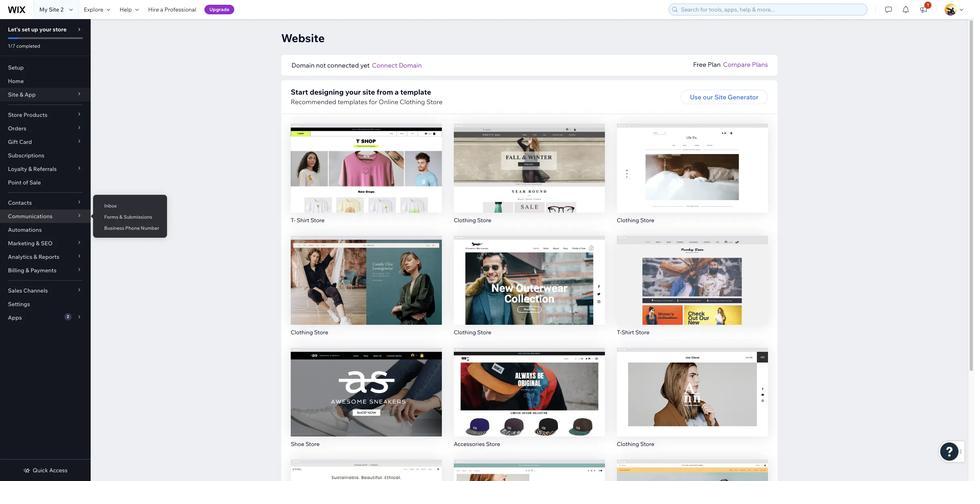 Task type: vqa. For each thing, say whether or not it's contained in the screenshot.
T- for T- Shirt Store
yes



Task type: describe. For each thing, give the bounding box(es) containing it.
store products
[[8, 111, 47, 119]]

set
[[22, 26, 30, 33]]

sales channels button
[[0, 284, 91, 298]]

recommended
[[291, 98, 336, 106]]

quick
[[33, 467, 48, 474]]

let's
[[8, 26, 21, 33]]

contacts button
[[0, 196, 91, 210]]

sidebar element
[[0, 19, 91, 482]]

shirt for t- shirt store
[[297, 217, 309, 224]]

connect
[[372, 61, 398, 69]]

automations
[[8, 226, 42, 234]]

& for analytics
[[34, 254, 37, 261]]

1/7 completed
[[8, 43, 40, 49]]

compare plans button
[[724, 60, 769, 69]]

loyalty
[[8, 166, 27, 173]]

apps
[[8, 314, 22, 322]]

t- for t- shirt store
[[291, 217, 296, 224]]

designing
[[310, 88, 344, 97]]

domain not connected yet connect domain
[[292, 61, 422, 69]]

your inside the start designing your site from a template recommended templates for online clothing store
[[346, 88, 361, 97]]

1 horizontal spatial site
[[49, 6, 59, 13]]

use our site generator
[[690, 93, 759, 101]]

analytics
[[8, 254, 32, 261]]

upgrade
[[210, 6, 230, 12]]

free
[[694, 60, 707, 68]]

generator
[[728, 93, 759, 101]]

marketing & seo button
[[0, 237, 91, 250]]

billing & payments
[[8, 267, 56, 274]]

quick access button
[[23, 467, 68, 474]]

1
[[928, 2, 930, 8]]

seo
[[41, 240, 53, 247]]

store inside 'store products' dropdown button
[[8, 111, 22, 119]]

shirt for t-shirt store
[[622, 329, 635, 336]]

orders
[[8, 125, 26, 132]]

accessories
[[454, 441, 485, 448]]

& for loyalty
[[28, 166, 32, 173]]

t-shirt store
[[617, 329, 650, 336]]

phone
[[125, 225, 140, 231]]

gift
[[8, 139, 18, 146]]

connected
[[327, 61, 359, 69]]

store inside the start designing your site from a template recommended templates for online clothing store
[[427, 98, 443, 106]]

site inside dropdown button
[[8, 91, 18, 98]]

template
[[401, 88, 431, 97]]

home link
[[0, 74, 91, 88]]

website
[[281, 31, 325, 45]]

compare
[[724, 60, 751, 68]]

Search for tools, apps, help & more... field
[[679, 4, 865, 15]]

shoe store
[[291, 441, 320, 448]]

store
[[53, 26, 67, 33]]

communications
[[8, 213, 53, 220]]

not
[[316, 61, 326, 69]]

explore
[[84, 6, 103, 13]]

start
[[291, 88, 308, 97]]

a inside the start designing your site from a template recommended templates for online clothing store
[[395, 88, 399, 97]]

your inside the sidebar element
[[39, 26, 51, 33]]

point
[[8, 179, 22, 186]]

use
[[690, 93, 702, 101]]

marketing
[[8, 240, 35, 247]]

sales channels
[[8, 287, 48, 295]]

yet
[[361, 61, 370, 69]]

completed
[[16, 43, 40, 49]]

help
[[120, 6, 132, 13]]

t- shirt store
[[291, 217, 325, 224]]

gift card
[[8, 139, 32, 146]]

access
[[49, 467, 68, 474]]

site
[[363, 88, 375, 97]]

2 domain from the left
[[399, 61, 422, 69]]

free plan compare plans
[[694, 60, 769, 68]]

orders button
[[0, 122, 91, 135]]

products
[[24, 111, 47, 119]]

of
[[23, 179, 28, 186]]

from
[[377, 88, 393, 97]]

forms & submissions
[[104, 214, 152, 220]]

business phone number
[[104, 225, 159, 231]]

app
[[25, 91, 36, 98]]

automations link
[[0, 223, 91, 237]]

setup link
[[0, 61, 91, 74]]

1 button
[[915, 0, 933, 19]]



Task type: locate. For each thing, give the bounding box(es) containing it.
0 vertical spatial a
[[160, 6, 163, 13]]

site right my
[[49, 6, 59, 13]]

& left app
[[20, 91, 23, 98]]

site inside button
[[715, 93, 727, 101]]

domain right connect
[[399, 61, 422, 69]]

0 vertical spatial your
[[39, 26, 51, 33]]

domain
[[292, 61, 315, 69], [399, 61, 422, 69]]

a
[[160, 6, 163, 13], [395, 88, 399, 97]]

home
[[8, 78, 24, 85]]

& left the seo
[[36, 240, 40, 247]]

& inside dropdown button
[[20, 91, 23, 98]]

for
[[369, 98, 378, 106]]

site & app
[[8, 91, 36, 98]]

templates
[[338, 98, 368, 106]]

my site 2
[[39, 6, 64, 13]]

0 vertical spatial shirt
[[297, 217, 309, 224]]

& for forms
[[119, 214, 123, 220]]

number
[[141, 225, 159, 231]]

settings
[[8, 301, 30, 308]]

1 horizontal spatial t-
[[617, 329, 622, 336]]

0 horizontal spatial domain
[[292, 61, 315, 69]]

shirt
[[297, 217, 309, 224], [622, 329, 635, 336]]

& inside popup button
[[36, 240, 40, 247]]

billing
[[8, 267, 24, 274]]

billing & payments button
[[0, 264, 91, 277]]

your up templates
[[346, 88, 361, 97]]

communications button
[[0, 210, 91, 223]]

0 horizontal spatial a
[[160, 6, 163, 13]]

1 vertical spatial t-
[[617, 329, 622, 336]]

1 domain from the left
[[292, 61, 315, 69]]

plan
[[708, 60, 721, 68]]

1/7
[[8, 43, 15, 49]]

view
[[359, 175, 374, 183], [522, 175, 537, 183], [686, 175, 700, 183], [359, 287, 374, 295], [522, 287, 537, 295], [686, 287, 700, 295], [359, 399, 374, 407], [522, 399, 537, 407], [686, 399, 700, 407]]

start designing your site from a template recommended templates for online clothing store
[[291, 88, 443, 106]]

point of sale
[[8, 179, 41, 186]]

business phone number link
[[93, 222, 167, 235]]

a right hire
[[160, 6, 163, 13]]

store products button
[[0, 108, 91, 122]]

sales
[[8, 287, 22, 295]]

1 horizontal spatial your
[[346, 88, 361, 97]]

1 horizontal spatial domain
[[399, 61, 422, 69]]

2 horizontal spatial site
[[715, 93, 727, 101]]

1 vertical spatial 2
[[67, 314, 69, 320]]

2 right my
[[61, 6, 64, 13]]

hire a professional link
[[144, 0, 201, 19]]

domain left not
[[292, 61, 315, 69]]

& inside popup button
[[26, 267, 29, 274]]

1 vertical spatial shirt
[[622, 329, 635, 336]]

contacts
[[8, 199, 32, 207]]

0 horizontal spatial shirt
[[297, 217, 309, 224]]

0 horizontal spatial site
[[8, 91, 18, 98]]

accessories store
[[454, 441, 501, 448]]

professional
[[165, 6, 196, 13]]

hire a professional
[[148, 6, 196, 13]]

& right forms
[[119, 214, 123, 220]]

loyalty & referrals button
[[0, 162, 91, 176]]

1 horizontal spatial shirt
[[622, 329, 635, 336]]

shoe
[[291, 441, 304, 448]]

site
[[49, 6, 59, 13], [8, 91, 18, 98], [715, 93, 727, 101]]

t- for t-shirt store
[[617, 329, 622, 336]]

0 horizontal spatial 2
[[61, 6, 64, 13]]

channels
[[23, 287, 48, 295]]

point of sale link
[[0, 176, 91, 189]]

gift card button
[[0, 135, 91, 149]]

clothing store
[[454, 217, 492, 224], [617, 217, 655, 224], [291, 329, 328, 336], [454, 329, 492, 336], [617, 441, 655, 448]]

& right the loyalty
[[28, 166, 32, 173]]

& for billing
[[26, 267, 29, 274]]

0 horizontal spatial your
[[39, 26, 51, 33]]

settings link
[[0, 298, 91, 311]]

reports
[[38, 254, 59, 261]]

& for marketing
[[36, 240, 40, 247]]

sale
[[29, 179, 41, 186]]

our
[[703, 93, 713, 101]]

1 horizontal spatial 2
[[67, 314, 69, 320]]

subscriptions link
[[0, 149, 91, 162]]

upgrade button
[[205, 5, 234, 14]]

plans
[[753, 60, 769, 68]]

2
[[61, 6, 64, 13], [67, 314, 69, 320]]

& left reports
[[34, 254, 37, 261]]

subscriptions
[[8, 152, 44, 159]]

site down home
[[8, 91, 18, 98]]

your right the up
[[39, 26, 51, 33]]

submissions
[[124, 214, 152, 220]]

a right from
[[395, 88, 399, 97]]

clothing inside the start designing your site from a template recommended templates for online clothing store
[[400, 98, 425, 106]]

let's set up your store
[[8, 26, 67, 33]]

loyalty & referrals
[[8, 166, 57, 173]]

payments
[[31, 267, 56, 274]]

forms & submissions link
[[93, 211, 167, 224]]

& right billing
[[26, 267, 29, 274]]

& for site
[[20, 91, 23, 98]]

referrals
[[33, 166, 57, 173]]

edit
[[361, 158, 373, 166], [524, 158, 536, 166], [687, 158, 699, 166], [361, 270, 373, 278], [524, 270, 536, 278], [687, 270, 699, 278], [361, 382, 373, 390], [524, 382, 536, 390], [687, 382, 699, 390]]

2 inside the sidebar element
[[67, 314, 69, 320]]

online
[[379, 98, 399, 106]]

0 horizontal spatial t-
[[291, 217, 296, 224]]

1 horizontal spatial a
[[395, 88, 399, 97]]

help button
[[115, 0, 144, 19]]

hire
[[148, 6, 159, 13]]

business
[[104, 225, 124, 231]]

1 vertical spatial a
[[395, 88, 399, 97]]

1 vertical spatial your
[[346, 88, 361, 97]]

site right our
[[715, 93, 727, 101]]

site & app button
[[0, 88, 91, 101]]

up
[[31, 26, 38, 33]]

analytics & reports button
[[0, 250, 91, 264]]

2 down settings link
[[67, 314, 69, 320]]

my
[[39, 6, 48, 13]]

analytics & reports
[[8, 254, 59, 261]]

0 vertical spatial t-
[[291, 217, 296, 224]]

inbox link
[[93, 199, 167, 213]]

0 vertical spatial 2
[[61, 6, 64, 13]]

card
[[19, 139, 32, 146]]



